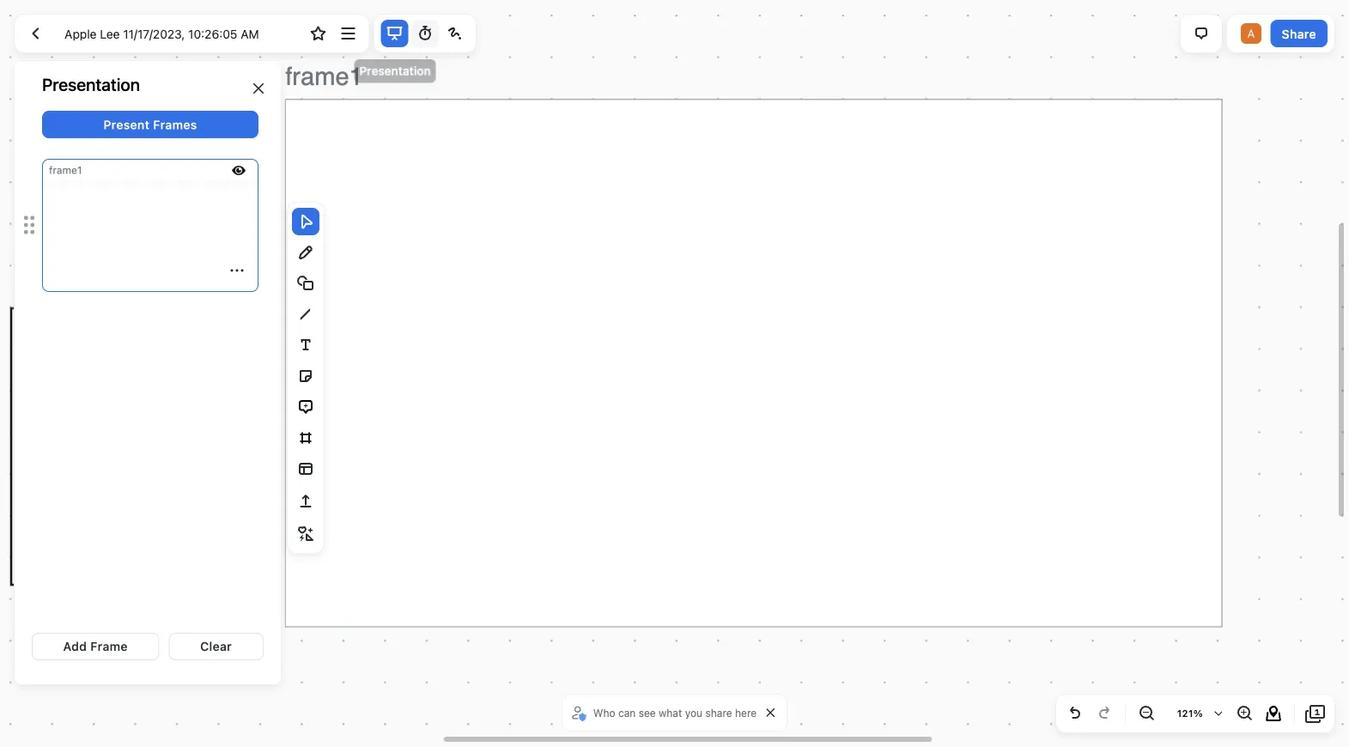 Task type: locate. For each thing, give the bounding box(es) containing it.
what
[[659, 707, 683, 719]]

share
[[706, 707, 733, 719]]

frame
[[91, 640, 128, 654]]

clear button
[[169, 633, 264, 661]]

page preview element
[[43, 181, 258, 291]]

who can see what you share here button
[[570, 700, 762, 726]]

can
[[619, 707, 636, 719]]

Document name text field
[[52, 20, 302, 47]]

add
[[63, 640, 87, 654]]

present frames
[[103, 118, 197, 132]]

laser image
[[445, 23, 466, 44]]

zoom in image
[[1235, 704, 1255, 724]]

add frame
[[63, 640, 128, 654]]

share
[[1283, 26, 1317, 41]]

frames
[[153, 118, 197, 132]]

who
[[594, 707, 616, 719]]

share button
[[1271, 20, 1328, 47]]

timer image
[[415, 23, 435, 44]]

121 %
[[1178, 708, 1204, 720]]

zoom out image
[[1137, 704, 1157, 724]]



Task type: vqa. For each thing, say whether or not it's contained in the screenshot.
rightmost 'Clips'
no



Task type: describe. For each thing, give the bounding box(es) containing it.
templates image
[[296, 459, 316, 479]]

mini map image
[[1264, 704, 1285, 724]]

present
[[103, 118, 150, 132]]

clear
[[200, 640, 232, 654]]

more image
[[227, 260, 247, 281]]

add frame button
[[32, 633, 159, 661]]

%
[[1194, 708, 1204, 720]]

here
[[736, 707, 757, 719]]

who can see what you share here
[[594, 707, 757, 719]]

comment panel image
[[1192, 23, 1212, 44]]

you
[[685, 707, 703, 719]]

undo image
[[1066, 704, 1086, 724]]

more tools image
[[296, 524, 316, 545]]

upload pdfs and images image
[[296, 492, 316, 512]]

pages image
[[1306, 704, 1327, 724]]

present image
[[385, 23, 405, 44]]

frame1 button
[[15, 152, 281, 299]]

frame1
[[49, 164, 82, 176]]

see
[[639, 707, 656, 719]]

star this whiteboard image
[[308, 23, 329, 44]]

present frames button
[[42, 111, 259, 138]]

121
[[1178, 708, 1194, 720]]

more options image
[[338, 23, 359, 44]]

dashboard image
[[25, 23, 46, 44]]

presentation
[[42, 74, 140, 95]]



